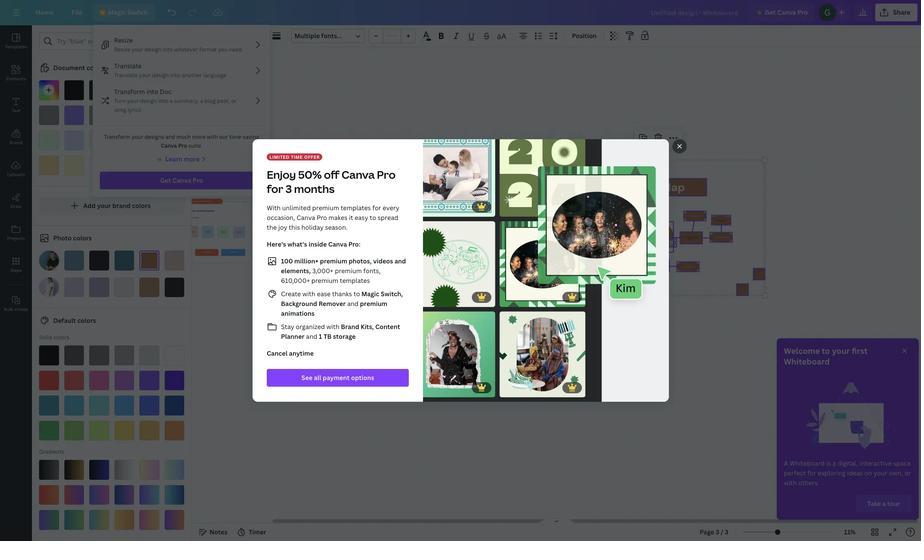 Task type: locate. For each thing, give the bounding box(es) containing it.
1 vertical spatial more
[[184, 155, 200, 163]]

#ae9dc7 image
[[89, 278, 109, 297]]

unlimited
[[282, 204, 310, 212]]

projects button
[[0, 217, 32, 249]]

your up lyrics
[[127, 97, 139, 105]]

list
[[267, 256, 409, 342]]

magic for switch,
[[361, 290, 379, 298]]

turn inside add an insight turn it into an action item
[[481, 242, 485, 244]]

the left joy
[[267, 223, 277, 232]]

add for add your brand colors
[[83, 202, 96, 210]]

0 vertical spatial or
[[231, 97, 237, 105]]

linear gradient 90°: #8c52ff, #ff914d image
[[164, 511, 184, 530], [164, 511, 184, 530]]

translate up #202020 icon
[[114, 71, 138, 79]]

your left first
[[832, 346, 850, 356]]

gray #737373 image
[[89, 346, 109, 366]]

apps
[[10, 267, 21, 273]]

0 horizontal spatial magic
[[108, 8, 126, 16]]

whatever
[[174, 46, 198, 53]]

0 vertical spatial transform
[[114, 87, 145, 96]]

#ffdc90 image
[[39, 156, 59, 175]]

0 vertical spatial translate
[[114, 62, 142, 70]]

a right task
[[520, 242, 521, 244]]

or inside a whiteboard is a digital, interactive space perfect for exploring ideas on your own, or with others.
[[905, 469, 911, 478]]

#a9daff image
[[114, 105, 134, 125]]

an image of a hand placing a sticky note on a whiteboard image
[[784, 374, 912, 459]]

limited time offer
[[269, 154, 320, 160]]

linear gradient 90°: #ffde59, #ff914d image
[[114, 511, 134, 530], [114, 511, 134, 530]]

your down "switch"
[[132, 46, 143, 53]]

an left insight
[[458, 243, 459, 245]]

#f1f1f1 image
[[89, 131, 109, 150], [89, 131, 109, 150]]

2 translate from the top
[[114, 71, 138, 79]]

magic inside dropdown button
[[108, 8, 126, 16]]

purple #8c52ff image
[[139, 371, 159, 391], [139, 371, 159, 391]]

linear gradient 90°: #ff5757, #8c52ff image
[[64, 485, 84, 505]]

turquoise blue #5ce1e6 image
[[89, 396, 109, 416]]

#ae9dc7 image
[[89, 278, 109, 297]]

ease
[[317, 290, 330, 298]]

1 horizontal spatial or
[[905, 469, 911, 478]]

take a tour
[[867, 500, 900, 508]]

cobalt blue #004aad image
[[164, 396, 184, 416]]

white #ffffff image
[[164, 346, 184, 366], [164, 346, 184, 366]]

tb
[[323, 333, 331, 341]]

#000000 image
[[64, 80, 84, 100]]

#bfe4ff image
[[139, 105, 159, 125], [139, 105, 159, 125]]

linear gradient 90°: #004aad, #cb6ce6 image
[[114, 485, 134, 505], [114, 485, 134, 505]]

with left our at left top
[[207, 133, 218, 141]]

1 vertical spatial create
[[14, 306, 28, 313]]

turn up action
[[481, 242, 485, 244]]

is
[[826, 459, 831, 468]]

1 horizontal spatial magic
[[361, 290, 379, 298]]

turn inside transform into doc turn your design into a summary, a blog post, or song lyrics
[[114, 97, 126, 105]]

teammate
[[509, 244, 518, 247]]

1 vertical spatial templates
[[340, 277, 370, 285]]

linear gradient 90°: #ff66c4, #ffde59 image
[[139, 511, 159, 530], [139, 511, 159, 530]]

0 vertical spatial create
[[180, 217, 184, 219]]

canva inside transform your designs and much more with our time-saving canva pro suite.
[[161, 142, 177, 150]]

add an insight turn it into an action item
[[454, 242, 492, 247]]

0 vertical spatial magic
[[108, 8, 126, 16]]

0 horizontal spatial it
[[349, 214, 353, 222]]

transform down #a9daff image
[[104, 133, 130, 141]]

a whiteboard is a digital, interactive space perfect for exploring ideas on your own, or with others.
[[784, 459, 911, 487]]

get canva pro button
[[750, 4, 815, 21], [100, 172, 263, 190]]

into up item
[[487, 242, 490, 244]]

remover
[[318, 300, 345, 308]]

0 vertical spatial get
[[765, 8, 776, 16]]

#ffb001 image
[[139, 131, 159, 150], [139, 131, 159, 150]]

Try "blue" or "#00c4cc" search field
[[57, 33, 178, 50]]

learn more button
[[155, 154, 208, 165]]

magic for switch
[[108, 8, 126, 16]]

the inside assign the task to a teammate
[[511, 242, 514, 244]]

to inside assign the task to a teammate
[[518, 242, 520, 244]]

perfect
[[784, 469, 806, 478]]

0 horizontal spatial or
[[231, 97, 237, 105]]

turn for add
[[481, 242, 485, 244]]

brand up storage
[[341, 323, 359, 331]]

turn
[[114, 97, 126, 105], [481, 242, 485, 244]]

3 up unlimited
[[285, 182, 292, 196]]

light blue #38b6ff image
[[114, 396, 134, 416]]

exploring
[[818, 469, 846, 478]]

animations
[[281, 309, 314, 318]]

linear gradient 90°: #cdffd8, #94b9ff image
[[164, 460, 184, 480]]

your inside button
[[97, 202, 111, 210]]

1 vertical spatial whiteboard
[[790, 459, 825, 468]]

action
[[482, 244, 487, 247]]

into down doc
[[158, 97, 168, 105]]

welcome
[[784, 346, 820, 356]]

1 horizontal spatial get canva pro
[[765, 8, 808, 16]]

1 horizontal spatial add
[[454, 243, 457, 245]]

your left brand
[[97, 202, 111, 210]]

3 right /
[[725, 528, 729, 537]]

#f4592f image
[[114, 131, 134, 150], [114, 131, 134, 150]]

0 horizontal spatial get
[[160, 176, 171, 185]]

magenta #cb6ce6 image
[[114, 371, 134, 391]]

0 horizontal spatial get canva pro button
[[100, 172, 263, 190]]

#d1c8e4 image
[[64, 278, 84, 297], [64, 278, 84, 297]]

colors right "photo"
[[73, 234, 92, 242]]

0 vertical spatial for
[[267, 182, 283, 196]]

uploads button
[[0, 153, 32, 185]]

#e7e4e3 image
[[114, 278, 134, 297]]

person
[[513, 232, 521, 236]]

an
[[490, 242, 492, 244], [458, 243, 459, 245]]

into up #3ab85c image
[[170, 71, 180, 79]]

orange #ff914d image
[[164, 421, 184, 441]]

0 vertical spatial get canva pro button
[[750, 4, 815, 21]]

limited
[[269, 154, 289, 160]]

your left designs
[[132, 133, 143, 141]]

add left brand
[[83, 202, 96, 210]]

2 horizontal spatial for
[[808, 469, 816, 478]]

transform up lyrics
[[114, 87, 145, 96]]

whiteboard
[[784, 356, 830, 367], [790, 459, 825, 468]]

colors for solid colors
[[53, 334, 69, 341]]

into
[[163, 46, 173, 53], [170, 71, 180, 79], [146, 87, 158, 96], [158, 97, 168, 105], [487, 242, 490, 244]]

magic switch
[[108, 8, 148, 16]]

into inside add an insight turn it into an action item
[[487, 242, 490, 244]]

pro inside transform your designs and much more with our time-saving canva pro suite.
[[178, 142, 187, 150]]

button
[[239, 29, 254, 43]]

0 vertical spatial brand
[[9, 139, 23, 146]]

0 horizontal spatial 3
[[285, 182, 292, 196]]

text button
[[0, 89, 32, 121]]

1 horizontal spatial brand
[[341, 323, 359, 331]]

brand inside button
[[9, 139, 23, 146]]

#35a1f4 image
[[139, 80, 159, 100]]

and down thanks
[[345, 300, 360, 308]]

2 vertical spatial the
[[511, 242, 514, 244]]

2 insight from the top
[[455, 262, 461, 264]]

linear gradient 90°: #0cc0df, #ffde59 image
[[89, 511, 109, 530]]

colors right solid
[[53, 334, 69, 341]]

learn more
[[165, 155, 200, 163]]

1 vertical spatial translate
[[114, 71, 138, 79]]

0 vertical spatial add
[[83, 202, 96, 210]]

with inside transform your designs and much more with our time-saving canva pro suite.
[[207, 133, 218, 141]]

enjoy 50% off canva pro for 3 months
[[267, 167, 395, 196]]

draw
[[10, 203, 22, 210]]

610,000+
[[281, 277, 310, 285]]

transform
[[114, 87, 145, 96], [104, 133, 130, 141]]

1 horizontal spatial get
[[765, 8, 776, 16]]

own,
[[889, 469, 903, 478]]

planner
[[281, 333, 304, 341]]

for up others.
[[808, 469, 816, 478]]

to right easy
[[370, 214, 376, 222]]

dark turquoise #0097b2 image
[[39, 396, 59, 416], [39, 396, 59, 416]]

tour
[[887, 500, 900, 508]]

much
[[176, 133, 191, 141]]

add left insight
[[454, 243, 457, 245]]

add inside add an insight turn it into an action item
[[454, 243, 457, 245]]

1
[[319, 333, 322, 341]]

see all payment options
[[301, 374, 374, 382]]

solid colors
[[39, 334, 69, 341]]

#202020 image
[[114, 80, 134, 100]]

premium down switch,
[[360, 300, 387, 308]]

1 vertical spatial transform
[[104, 133, 130, 141]]

design for resize
[[145, 46, 161, 53]]

a inside take a tour button
[[882, 500, 886, 508]]

2 vertical spatial design
[[140, 97, 157, 105]]

to right thanks
[[353, 290, 360, 298]]

easy
[[354, 214, 368, 222]]

0 vertical spatial more
[[192, 133, 206, 141]]

create right bulk
[[14, 306, 28, 313]]

aqua blue #0cc0df image
[[64, 396, 84, 416]]

add for add an insight turn it into an action item
[[454, 243, 457, 245]]

1 vertical spatial or
[[905, 469, 911, 478]]

linear gradient 90°: #0097b2, #7ed957 image
[[64, 511, 84, 530]]

it left easy
[[349, 214, 353, 222]]

to right "welcome"
[[822, 346, 830, 356]]

whiteboard inside a whiteboard is a digital, interactive space perfect for exploring ideas on your own, or with others.
[[790, 459, 825, 468]]

insight #3
[[455, 262, 463, 264]]

1 vertical spatial add
[[454, 243, 457, 245]]

0 vertical spatial it
[[349, 214, 353, 222]]

design inside translate translate your design into another language
[[152, 71, 169, 79]]

stay organized with
[[281, 323, 341, 331]]

0 vertical spatial design
[[145, 46, 161, 53]]

magic left "switch"
[[108, 8, 126, 16]]

#3ab85c image
[[164, 80, 184, 100]]

1 vertical spatial resize
[[114, 46, 130, 53]]

with down the perfect
[[784, 479, 797, 487]]

magic inside magic switch, background remover
[[361, 290, 379, 298]]

insight left #3
[[455, 262, 461, 264]]

#1f1816 image
[[164, 278, 184, 297], [164, 278, 184, 297]]

0 vertical spatial the
[[192, 209, 196, 212]]

0 horizontal spatial brand
[[9, 139, 23, 146]]

thanks
[[332, 290, 352, 298]]

grass green #7ed957 image
[[64, 421, 84, 441], [64, 421, 84, 441]]

bulk
[[4, 306, 13, 313]]

it up action
[[485, 242, 486, 244]]

get canva pro
[[765, 8, 808, 16], [160, 176, 203, 185]]

here's
[[267, 240, 286, 249]]

use these to create whiteboard magic!
[[170, 217, 198, 219]]

#ffccd2 image
[[164, 131, 184, 150], [164, 131, 184, 150]]

1 vertical spatial get canva pro
[[160, 176, 203, 185]]

and right the videos
[[394, 257, 406, 265]]

colors right brand
[[132, 202, 151, 210]]

100 million+ premium photos, videos and elements,
[[281, 257, 406, 275]]

0 vertical spatial resize
[[114, 36, 133, 44]]

into inside translate translate your design into another language
[[170, 71, 180, 79]]

0 horizontal spatial for
[[267, 182, 283, 196]]

a left "tour"
[[882, 500, 886, 508]]

resize
[[114, 36, 133, 44], [114, 46, 130, 53]]

0 vertical spatial insight
[[455, 253, 461, 255]]

your inside welcome to your first whiteboard
[[832, 346, 850, 356]]

#b27146 image
[[139, 251, 159, 271], [139, 251, 159, 271]]

brand inside brand kits, content planner
[[341, 323, 359, 331]]

1 vertical spatial it
[[485, 242, 486, 244]]

0 horizontal spatial create
[[14, 306, 28, 313]]

bulk create
[[4, 306, 28, 313]]

translate up #202020 image
[[114, 62, 142, 70]]

design up lyrics
[[140, 97, 157, 105]]

storage
[[333, 333, 355, 341]]

it inside add an insight turn it into an action item
[[485, 242, 486, 244]]

black #000000 image
[[39, 346, 59, 366]]

projects
[[7, 235, 25, 241]]

brand up the uploads button on the top left
[[9, 139, 23, 146]]

magic
[[108, 8, 126, 16], [361, 290, 379, 298]]

1 vertical spatial design
[[152, 71, 169, 79]]

for left every
[[372, 204, 381, 212]]

1 vertical spatial the
[[267, 223, 277, 232]]

2 vertical spatial for
[[808, 469, 816, 478]]

create
[[180, 217, 184, 219], [14, 306, 28, 313]]

1 horizontal spatial for
[[372, 204, 381, 212]]

1 resize from the top
[[114, 36, 133, 44]]

1 horizontal spatial 3
[[716, 528, 719, 537]]

2 horizontal spatial the
[[511, 242, 514, 244]]

1 vertical spatial get canva pro button
[[100, 172, 263, 190]]

2 resize from the top
[[114, 46, 130, 53]]

a
[[170, 97, 173, 105], [200, 97, 203, 105], [520, 242, 521, 244], [833, 459, 836, 468], [882, 500, 886, 508]]

gray #a6a6a6 image
[[114, 346, 134, 366]]

switch
[[127, 8, 148, 16]]

linear gradient 90°: #5170ff, #ff66c4 image
[[89, 485, 109, 505]]

text
[[11, 107, 20, 114]]

suite.
[[188, 142, 202, 150]]

insight left #2
[[455, 253, 461, 255]]

1 horizontal spatial get canva pro button
[[750, 4, 815, 21]]

#e2c7bc image
[[164, 251, 184, 271], [164, 251, 184, 271]]

insight #2
[[455, 253, 463, 255]]

premium inside '100 million+ premium photos, videos and elements,'
[[320, 257, 347, 265]]

for
[[267, 182, 283, 196], [372, 204, 381, 212], [808, 469, 816, 478]]

transform your designs and much more with our time-saving canva pro suite.
[[104, 133, 259, 150]]

get inside main menu bar
[[765, 8, 776, 16]]

to right task
[[518, 242, 520, 244]]

1 vertical spatial insight
[[455, 262, 461, 264]]

or down space
[[905, 469, 911, 478]]

templates up thanks
[[340, 277, 370, 285]]

canva
[[777, 8, 796, 16], [161, 142, 177, 150], [341, 167, 375, 182], [172, 176, 191, 185], [296, 214, 315, 222], [328, 240, 347, 249]]

another
[[182, 71, 202, 79]]

and left much
[[165, 133, 175, 141]]

create right these in the left top of the page
[[180, 217, 184, 219]]

templates inside with unlimited premium templates for every occasion, canva pro makes it easy to spread the joy this holiday season.
[[340, 204, 371, 212]]

an up item
[[490, 242, 492, 244]]

colors right 'default'
[[77, 317, 96, 325]]

0 vertical spatial get canva pro
[[765, 8, 808, 16]]

menu
[[93, 32, 270, 118]]

side panel tab list
[[0, 25, 32, 320]]

pro
[[798, 8, 808, 16], [178, 142, 187, 150], [377, 167, 395, 182], [193, 176, 203, 185], [317, 214, 327, 222]]

#ba8360 image
[[139, 278, 159, 297]]

canva inside with unlimited premium templates for every occasion, canva pro makes it easy to spread the joy this holiday season.
[[296, 214, 315, 222]]

premium up 3,000+
[[320, 257, 347, 265]]

it
[[349, 214, 353, 222], [485, 242, 486, 244]]

whiteboard inside welcome to your first whiteboard
[[784, 356, 830, 367]]

transform inside transform into doc turn your design into a summary, a blog post, or song lyrics
[[114, 87, 145, 96]]

#a9daff image
[[114, 105, 134, 125]]

insight for insight #2
[[455, 253, 461, 255]]

#d7daff image
[[64, 131, 84, 150], [64, 131, 84, 150]]

linear gradient 90°: #000000, #3533cd image
[[89, 460, 109, 480]]

premium up makes
[[312, 204, 339, 212]]

1 translate from the top
[[114, 62, 142, 70]]

started
[[179, 209, 187, 212]]

design up translate translate your design into another language
[[145, 46, 161, 53]]

design up doc
[[152, 71, 169, 79]]

1 vertical spatial for
[[372, 204, 381, 212]]

or right post,
[[231, 97, 237, 105]]

1 horizontal spatial turn
[[481, 242, 485, 244]]

1 vertical spatial turn
[[481, 242, 485, 244]]

transform inside transform your designs and much more with our time-saving canva pro suite.
[[104, 133, 130, 141]]

list containing 100 million+ premium photos, videos and elements,
[[267, 256, 409, 342]]

create
[[281, 290, 301, 298]]

colors up #100f0d icon
[[87, 63, 105, 72]]

0 vertical spatial turn
[[114, 97, 126, 105]]

templates up easy
[[340, 204, 371, 212]]

magic left switch,
[[361, 290, 379, 298]]

linear gradient 90°: #cdffd8, #94b9ff image
[[164, 460, 184, 480]]

#171517 image
[[89, 251, 109, 271], [89, 251, 109, 271]]

the up teammate
[[511, 242, 514, 244]]

#cfd3da image
[[164, 105, 184, 125], [164, 105, 184, 125]]

premium
[[312, 204, 339, 212], [320, 257, 347, 265], [335, 267, 362, 275], [311, 277, 338, 285], [360, 300, 387, 308]]

0 vertical spatial whiteboard
[[784, 356, 830, 367]]

elements
[[6, 75, 26, 82]]

0 horizontal spatial an
[[458, 243, 459, 245]]

group
[[369, 29, 416, 43]]

for up with
[[267, 182, 283, 196]]

bulk create button
[[0, 288, 32, 320]]

more inside button
[[184, 155, 200, 163]]

brand
[[9, 139, 23, 146], [341, 323, 359, 331]]

colors for default colors
[[77, 317, 96, 325]]

linear gradient 90°: #8c52ff, #00bf63 image
[[39, 511, 59, 530], [39, 511, 59, 530]]

more down the suite.
[[184, 155, 200, 163]]

linear gradient 90°: #a6a6a6, #ffffff image
[[114, 460, 134, 480], [114, 460, 134, 480]]

0 horizontal spatial turn
[[114, 97, 126, 105]]

1 vertical spatial magic
[[361, 290, 379, 298]]

gray #a6a6a6 image
[[114, 346, 134, 366]]

more up the suite.
[[192, 133, 206, 141]]

green #00bf63 image
[[39, 421, 59, 441]]

and inside transform your designs and much more with our time-saving canva pro suite.
[[165, 133, 175, 141]]

your down interactive
[[874, 469, 887, 478]]

the
[[192, 209, 196, 212], [267, 223, 277, 232], [511, 242, 514, 244]]

pink #ff66c4 image
[[89, 371, 109, 391], [89, 371, 109, 391]]

enjoy
[[267, 167, 296, 182]]

brand for brand kits, content planner
[[341, 323, 359, 331]]

saving
[[243, 133, 259, 141]]

#ba8360 image
[[139, 278, 159, 297]]

turn for transform
[[114, 97, 126, 105]]

1 horizontal spatial it
[[485, 242, 486, 244]]

resize resize your design into whatever format you need
[[114, 36, 242, 53]]

linear gradient 90°: #000000, #c89116 image
[[64, 460, 84, 480]]

Design title text field
[[644, 4, 746, 21]]

3 inside enjoy 50% off canva pro for 3 months
[[285, 182, 292, 196]]

a inside a whiteboard is a digital, interactive space perfect for exploring ideas on your own, or with others.
[[833, 459, 836, 468]]

#ffffff image
[[89, 156, 109, 175], [89, 156, 109, 175]]

linear gradient 90°: #8c52ff, #5ce1e6 image
[[139, 485, 159, 505], [139, 485, 159, 505]]

0 vertical spatial templates
[[340, 204, 371, 212]]

your up #35a1f4 image
[[139, 71, 151, 79]]

0 horizontal spatial add
[[83, 202, 96, 210]]

linear gradient 90°: #000000, #3533cd image
[[89, 460, 109, 480]]

into left whatever
[[163, 46, 173, 53]]

add inside button
[[83, 202, 96, 210]]

1 horizontal spatial the
[[267, 223, 277, 232]]

welcome to your first whiteboard
[[784, 346, 868, 367]]

3 left /
[[716, 528, 719, 537]]

1 vertical spatial brand
[[341, 323, 359, 331]]

a right is
[[833, 459, 836, 468]]

turn up song
[[114, 97, 126, 105]]

the inside with unlimited premium templates for every occasion, canva pro makes it easy to spread the joy this holiday season.
[[267, 223, 277, 232]]

for inside enjoy 50% off canva pro for 3 months
[[267, 182, 283, 196]]

the up magic! at the top of page
[[192, 209, 196, 212]]

design inside resize resize your design into whatever format you need
[[145, 46, 161, 53]]

main menu bar
[[0, 0, 921, 25]]

#fff5c3 image
[[64, 156, 84, 175], [64, 156, 84, 175]]

1 insight from the top
[[455, 253, 461, 255]]



Task type: describe. For each thing, give the bounding box(es) containing it.
0 horizontal spatial the
[[192, 209, 196, 212]]

1 vertical spatial get
[[160, 176, 171, 185]]

and inside '100 million+ premium photos, videos and elements,'
[[394, 257, 406, 265]]

brand for brand
[[9, 139, 23, 146]]

brand kits, content planner
[[281, 323, 400, 341]]

pro:
[[348, 240, 360, 249]]

light blue #38b6ff image
[[114, 396, 134, 416]]

green #00bf63 image
[[39, 421, 59, 441]]

bright red #ff3131 image
[[39, 371, 59, 391]]

doc
[[160, 87, 172, 96]]

premium inside with unlimited premium templates for every occasion, canva pro makes it easy to spread the joy this holiday season.
[[312, 204, 339, 212]]

#868686 image
[[39, 105, 59, 125]]

with right the started
[[187, 209, 192, 212]]

to inside with unlimited premium templates for every occasion, canva pro makes it easy to spread the joy this holiday season.
[[370, 214, 376, 222]]

with up and 1 tb storage
[[326, 323, 339, 331]]

your inside translate translate your design into another language
[[139, 71, 151, 79]]

cobalt blue #004aad image
[[164, 396, 184, 416]]

linear gradient 90°: #ff3131, #ff914d image
[[39, 485, 59, 505]]

for inside a whiteboard is a digital, interactive space perfect for exploring ideas on your own, or with others.
[[808, 469, 816, 478]]

#316f86 image
[[114, 251, 134, 271]]

royal blue #5271ff image
[[139, 396, 159, 416]]

see all payment options button
[[267, 369, 409, 387]]

coral red #ff5757 image
[[64, 371, 84, 391]]

pro inside with unlimited premium templates for every occasion, canva pro makes it easy to spread the joy this holiday season.
[[317, 214, 327, 222]]

get canva pro inside main menu bar
[[765, 8, 808, 16]]

#202020 image
[[114, 80, 134, 100]]

show pages image
[[535, 518, 578, 525]]

insight for insight #3
[[455, 262, 461, 264]]

and left 1
[[306, 333, 317, 341]]

royal blue #5271ff image
[[139, 396, 159, 416]]

linear gradient 90°: #000000, #737373 image
[[39, 460, 59, 480]]

1 horizontal spatial create
[[180, 217, 184, 219]]

pro inside main menu bar
[[798, 8, 808, 16]]

numbered
[[196, 209, 207, 212]]

turquoise blue #5ce1e6 image
[[89, 396, 109, 416]]

videos
[[373, 257, 393, 265]]

first
[[852, 346, 868, 356]]

page 3 / 3 button
[[696, 526, 732, 540]]

linear gradient 90°: #0097b2, #7ed957 image
[[64, 511, 84, 530]]

canva inside main menu bar
[[777, 8, 796, 16]]

insight
[[460, 243, 465, 245]]

#d5fddb image
[[39, 131, 59, 150]]

page
[[700, 528, 714, 537]]

100
[[281, 257, 293, 265]]

add your brand colors button
[[39, 197, 184, 215]]

let's get started with the numbered guides.
[[170, 209, 215, 212]]

orange #ff914d image
[[164, 421, 184, 441]]

with inside a whiteboard is a digital, interactive space perfect for exploring ideas on your own, or with others.
[[784, 479, 797, 487]]

magenta #cb6ce6 image
[[114, 371, 134, 391]]

templates
[[5, 44, 27, 50]]

to right these in the left top of the page
[[178, 217, 179, 219]]

a
[[784, 459, 788, 468]]

#d5fddb image
[[39, 131, 59, 150]]

linear gradient 90°: #0cc0df, #ffde59 image
[[89, 511, 109, 530]]

design inside transform into doc turn your design into a summary, a blog post, or song lyrics
[[140, 97, 157, 105]]

#35a1f4 image
[[139, 80, 159, 100]]

photo
[[53, 234, 72, 242]]

#000000 image
[[64, 80, 84, 100]]

summary,
[[174, 97, 199, 105]]

task
[[514, 242, 518, 244]]

#e7e4e3 image
[[114, 278, 134, 297]]

switch,
[[381, 290, 403, 298]]

pro inside enjoy 50% off canva pro for 3 months
[[377, 167, 395, 182]]

a down doc
[[170, 97, 173, 105]]

gradients
[[39, 448, 64, 456]]

notes
[[210, 528, 227, 537]]

linear gradient 90°: #ff3131, #ff914d image
[[39, 485, 59, 505]]

with unlimited premium templates for every occasion, canva pro makes it easy to spread the joy this holiday season.
[[267, 204, 399, 232]]

get
[[175, 209, 179, 212]]

#100f0d image
[[89, 80, 109, 100]]

your inside resize resize your design into whatever format you need
[[132, 46, 143, 53]]

for inside with unlimited premium templates for every occasion, canva pro makes it easy to spread the joy this holiday season.
[[372, 204, 381, 212]]

dark gray #545454 image
[[64, 346, 84, 366]]

others.
[[798, 479, 820, 487]]

holiday
[[301, 223, 323, 232]]

yellow #ffde59 image
[[114, 421, 134, 441]]

violet #5e17eb image
[[164, 371, 184, 391]]

bright red #ff3131 image
[[39, 371, 59, 391]]

these
[[173, 217, 177, 219]]

transform for your
[[104, 133, 130, 141]]

linear gradient 90°: #000000, #c89116 image
[[64, 460, 84, 480]]

#929292 image
[[89, 105, 109, 125]]

lime #c1ff72 image
[[89, 421, 109, 441]]

linear gradient 90°: #000000, #737373 image
[[39, 460, 59, 480]]

content
[[375, 323, 400, 331]]

to inside list
[[353, 290, 360, 298]]

colors inside add your brand colors button
[[132, 202, 151, 210]]

magic switch button
[[93, 4, 155, 21]]

uploads
[[7, 171, 25, 178]]

blog
[[204, 97, 216, 105]]

a left 'blog'
[[200, 97, 203, 105]]

1 horizontal spatial an
[[490, 242, 492, 244]]

page 3 / 3
[[700, 528, 729, 537]]

occasion,
[[267, 214, 295, 222]]

premium down 3,000+
[[311, 277, 338, 285]]

into inside resize resize your design into whatever format you need
[[163, 46, 173, 53]]

lime #c1ff72 image
[[89, 421, 109, 441]]

format
[[199, 46, 217, 53]]

colors for document colors
[[87, 63, 105, 72]]

get canva pro button inside main menu bar
[[750, 4, 815, 21]]

home link
[[28, 4, 61, 21]]

photo colors
[[53, 234, 92, 242]]

language
[[203, 71, 226, 79]]

templates inside 3,000+ premium fonts, 610,000+ premium templates
[[340, 277, 370, 285]]

use
[[170, 217, 173, 219]]

black #000000 image
[[39, 346, 59, 366]]

premium animations
[[281, 300, 387, 318]]

premium down the photos,
[[335, 267, 362, 275]]

#ffdc90 image
[[39, 156, 59, 175]]

with up background
[[302, 290, 315, 298]]

#316f86 image
[[114, 251, 134, 271]]

#868686 image
[[39, 105, 59, 125]]

violet #5e17eb image
[[164, 371, 184, 391]]

design for translate
[[152, 71, 169, 79]]

anytime
[[289, 349, 314, 358]]

linear gradient 90°: #ff5757, #8c52ff image
[[64, 485, 84, 505]]

elements button
[[0, 57, 32, 89]]

coral red #ff5757 image
[[64, 371, 84, 391]]

0 horizontal spatial get canva pro
[[160, 176, 203, 185]]

brand
[[112, 202, 130, 210]]

yellow #ffde59 image
[[114, 421, 134, 441]]

steps
[[487, 232, 493, 236]]

you
[[218, 46, 228, 53]]

take
[[867, 500, 881, 508]]

3,000+
[[312, 267, 333, 275]]

colors for photo colors
[[73, 234, 92, 242]]

linear gradient 90°: #5170ff, #ff66c4 image
[[89, 485, 109, 505]]

a inside assign the task to a teammate
[[520, 242, 521, 244]]

options
[[351, 374, 374, 382]]

space
[[893, 459, 911, 468]]

create inside button
[[14, 306, 28, 313]]

learn
[[165, 155, 182, 163]]

cancel
[[267, 349, 287, 358]]

or inside transform into doc turn your design into a summary, a blog post, or song lyrics
[[231, 97, 237, 105]]

digital,
[[838, 459, 858, 468]]

menu containing resize
[[93, 32, 270, 118]]

point
[[506, 232, 512, 236]]

our
[[219, 133, 228, 141]]

next steps point person
[[481, 232, 521, 236]]

2 horizontal spatial 3
[[725, 528, 729, 537]]

guides.
[[207, 209, 215, 212]]

offer
[[304, 154, 320, 160]]

song
[[114, 106, 126, 114]]

let's
[[170, 209, 175, 212]]

premium inside "premium animations"
[[360, 300, 387, 308]]

your inside transform into doc turn your design into a summary, a blog post, or song lyrics
[[127, 97, 139, 105]]

brand button
[[0, 121, 32, 153]]

into left doc
[[146, 87, 158, 96]]

more inside transform your designs and much more with our time-saving canva pro suite.
[[192, 133, 206, 141]]

canva inside enjoy 50% off canva pro for 3 months
[[341, 167, 375, 182]]

magic!
[[194, 217, 198, 219]]

dark gray #545454 image
[[64, 346, 84, 366]]

stay
[[281, 323, 294, 331]]

million+
[[294, 257, 318, 265]]

transform for into
[[114, 87, 145, 96]]

#3
[[461, 262, 463, 264]]

and 1 tb storage
[[304, 333, 355, 341]]

your inside a whiteboard is a digital, interactive space perfect for exploring ideas on your own, or with others.
[[874, 469, 887, 478]]

draw button
[[0, 185, 32, 217]]

translate translate your design into another language
[[114, 62, 226, 79]]

it inside with unlimited premium templates for every occasion, canva pro makes it easy to spread the joy this holiday season.
[[349, 214, 353, 222]]

canva assistant image
[[895, 498, 906, 508]]

50%
[[298, 167, 322, 182]]

#929292 image
[[89, 105, 109, 125]]

cancel anytime
[[267, 349, 314, 358]]

kits,
[[360, 323, 374, 331]]

document colors
[[53, 63, 105, 72]]

makes
[[328, 214, 347, 222]]

season.
[[325, 223, 347, 232]]

ideas
[[847, 469, 863, 478]]

gray #737373 image
[[89, 346, 109, 366]]

designs
[[145, 133, 164, 141]]

peach #ffbd59 image
[[139, 421, 159, 441]]

aqua blue #0cc0df image
[[64, 396, 84, 416]]

peach #ffbd59 image
[[139, 421, 159, 441]]

3,000+ premium fonts, 610,000+ premium templates
[[281, 267, 380, 285]]

your inside transform your designs and much more with our time-saving canva pro suite.
[[132, 133, 143, 141]]

timer
[[249, 528, 266, 537]]

#2
[[461, 253, 463, 255]]

timer button
[[235, 526, 270, 540]]

elements,
[[281, 267, 311, 275]]

next
[[481, 232, 486, 236]]

#3ab85c image
[[164, 80, 184, 100]]

#100f0d image
[[89, 80, 109, 100]]

to inside welcome to your first whiteboard
[[822, 346, 830, 356]]



Task type: vqa. For each thing, say whether or not it's contained in the screenshot.
colors
yes



